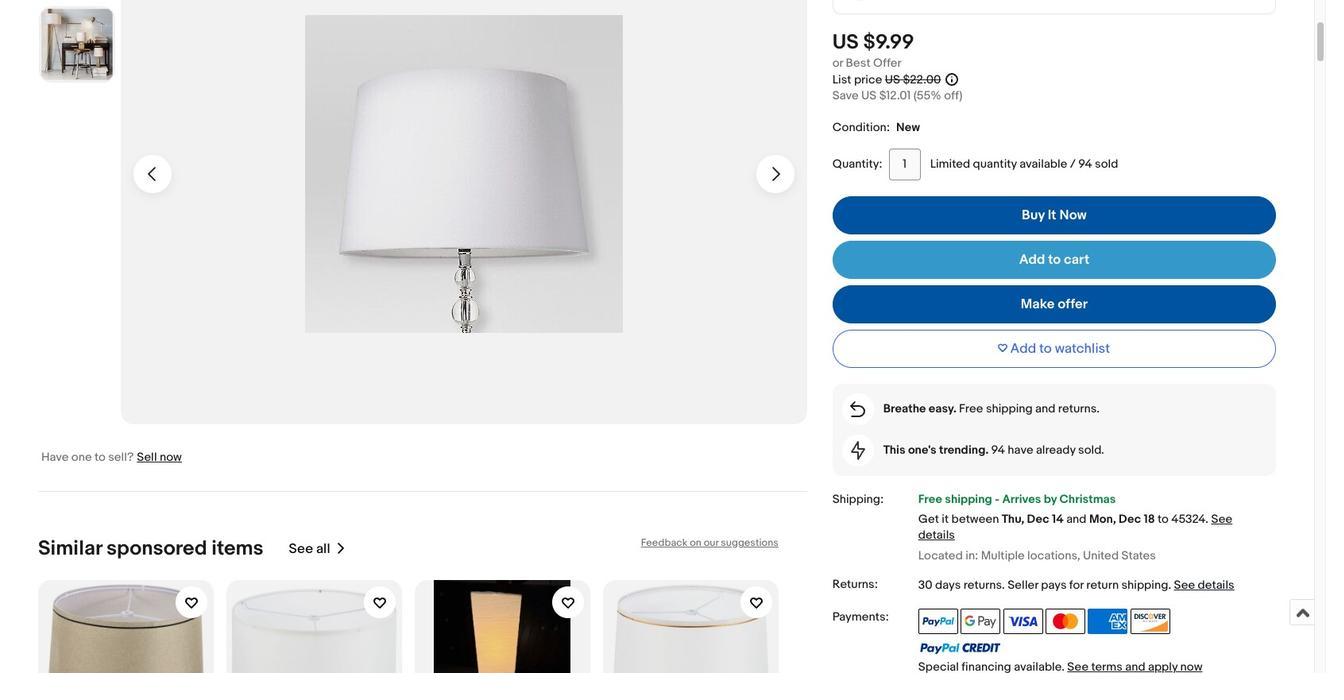 Task type: vqa. For each thing, say whether or not it's contained in the screenshot.
Report This Item link on the top
no



Task type: locate. For each thing, give the bounding box(es) containing it.
offer
[[874, 55, 902, 70]]

see all link
[[289, 536, 346, 561]]

0 horizontal spatial details
[[919, 528, 956, 543]]

$22.00
[[904, 72, 942, 87]]

1 horizontal spatial dec
[[1120, 512, 1142, 527]]

2 vertical spatial us
[[862, 88, 877, 103]]

0 horizontal spatial see
[[289, 541, 313, 557]]

. right 18
[[1206, 512, 1209, 527]]

add for add to watchlist
[[1011, 341, 1037, 357]]

locations,
[[1028, 548, 1081, 563]]

make
[[1022, 296, 1055, 312]]

shipping down states
[[1122, 578, 1169, 593]]

1 vertical spatial details
[[1199, 578, 1235, 593]]

save
[[833, 88, 859, 103]]

see inside see details
[[1212, 512, 1233, 527]]

details down 45324
[[1199, 578, 1235, 593]]

thu,
[[1002, 512, 1025, 527]]

0 vertical spatial details
[[919, 528, 956, 543]]

offer
[[1058, 296, 1088, 312]]

add left cart
[[1020, 252, 1046, 268]]

and right 14
[[1067, 512, 1087, 527]]

see for see details
[[1212, 512, 1233, 527]]

quantity
[[974, 156, 1018, 171]]

or
[[833, 55, 844, 70]]

with details__icon image for breathe
[[851, 401, 866, 417]]

1 vertical spatial see
[[289, 541, 313, 557]]

. left seller
[[1003, 578, 1006, 593]]

one
[[71, 450, 92, 465]]

states
[[1122, 548, 1157, 563]]

with details__icon image left this at the right bottom of page
[[851, 441, 866, 460]]

located
[[919, 548, 964, 563]]

see details link down 45324
[[1175, 578, 1235, 593]]

2 horizontal spatial see
[[1212, 512, 1233, 527]]

18
[[1145, 512, 1156, 527]]

2 with details__icon image from the top
[[851, 441, 866, 460]]

1 horizontal spatial details
[[1199, 578, 1235, 593]]

1 horizontal spatial 94
[[1079, 156, 1093, 171]]

1 with details__icon image from the top
[[851, 401, 866, 417]]

by
[[1045, 492, 1058, 507]]

sold
[[1096, 156, 1119, 171]]

us up $12.01
[[886, 72, 901, 87]]

details down get on the bottom
[[919, 528, 956, 543]]

2 vertical spatial shipping
[[1122, 578, 1169, 593]]

already
[[1037, 443, 1076, 458]]

add
[[1020, 252, 1046, 268], [1011, 341, 1037, 357]]

1 vertical spatial free
[[919, 492, 943, 507]]

(55%
[[914, 88, 942, 103]]

free
[[960, 401, 984, 416], [919, 492, 943, 507]]

add down make at right top
[[1011, 341, 1037, 357]]

list price us $22.00
[[833, 72, 942, 87]]

get it between thu, dec 14 and mon, dec 18 to 45324 .
[[919, 512, 1212, 527]]

1 vertical spatial us
[[886, 72, 901, 87]]

with details__icon image left breathe
[[851, 401, 866, 417]]

details
[[919, 528, 956, 543], [1199, 578, 1235, 593]]

1 horizontal spatial and
[[1067, 512, 1087, 527]]

dec left 18
[[1120, 512, 1142, 527]]

shipping up between
[[946, 492, 993, 507]]

0 vertical spatial shipping
[[987, 401, 1033, 416]]

buy it now link
[[833, 196, 1277, 234]]

see right 45324
[[1212, 512, 1233, 527]]

2 vertical spatial see
[[1175, 578, 1196, 593]]

See all text field
[[289, 541, 330, 557]]

details inside see details
[[919, 528, 956, 543]]

see details link down christmas
[[919, 512, 1233, 543]]

0 vertical spatial free
[[960, 401, 984, 416]]

list
[[833, 72, 852, 87]]

94 right "/"
[[1079, 156, 1093, 171]]

multiple
[[982, 548, 1025, 563]]

picture 2 of 2 image
[[40, 7, 114, 82]]

and
[[1036, 401, 1056, 416], [1067, 512, 1087, 527]]

united
[[1084, 548, 1120, 563]]

with details__icon image for this
[[851, 441, 866, 460]]

shipping up have
[[987, 401, 1033, 416]]

add inside 'button'
[[1011, 341, 1037, 357]]

have
[[41, 450, 69, 465]]

add to watchlist button
[[833, 330, 1277, 368]]

see details
[[919, 512, 1233, 543]]

master card image
[[1046, 609, 1086, 634]]

feedback
[[641, 536, 688, 549]]

free up get on the bottom
[[919, 492, 943, 507]]

30
[[919, 578, 933, 593]]

add for add to cart
[[1020, 252, 1046, 268]]

94 left have
[[992, 443, 1006, 458]]

visa image
[[1004, 609, 1044, 634]]

-
[[995, 492, 1000, 507]]

us up or on the right top
[[833, 30, 859, 55]]

days
[[936, 578, 962, 593]]

1 dec from the left
[[1028, 512, 1050, 527]]

located in: multiple locations, united states
[[919, 548, 1157, 563]]

us $9.99
[[833, 30, 915, 55]]

sold.
[[1079, 443, 1105, 458]]

30 days returns . seller pays for return shipping . see details
[[919, 578, 1235, 593]]

seller
[[1008, 578, 1039, 593]]

0 vertical spatial and
[[1036, 401, 1056, 416]]

see down 45324
[[1175, 578, 1196, 593]]

us
[[833, 30, 859, 55], [886, 72, 901, 87], [862, 88, 877, 103]]

2 dec from the left
[[1120, 512, 1142, 527]]

similar sponsored items
[[38, 536, 264, 561]]

0 horizontal spatial free
[[919, 492, 943, 507]]

add to watchlist
[[1011, 341, 1111, 357]]

0 vertical spatial add
[[1020, 252, 1046, 268]]

see
[[1212, 512, 1233, 527], [289, 541, 313, 557], [1175, 578, 1196, 593]]

0 vertical spatial with details__icon image
[[851, 401, 866, 417]]

with details__icon image
[[851, 401, 866, 417], [851, 441, 866, 460]]

1 vertical spatial 94
[[992, 443, 1006, 458]]

to left cart
[[1049, 252, 1062, 268]]

mon,
[[1090, 512, 1117, 527]]

0 horizontal spatial dec
[[1028, 512, 1050, 527]]

paypal credit image
[[919, 642, 1002, 655]]

google pay image
[[961, 609, 1001, 634]]

1 horizontal spatial see
[[1175, 578, 1196, 593]]

dec left 14
[[1028, 512, 1050, 527]]

see left all
[[289, 541, 313, 557]]

to
[[1049, 252, 1062, 268], [1040, 341, 1053, 357], [95, 450, 106, 465], [1158, 512, 1169, 527]]

for
[[1070, 578, 1084, 593]]

and left returns.
[[1036, 401, 1056, 416]]

0 vertical spatial us
[[833, 30, 859, 55]]

shipping
[[987, 401, 1033, 416], [946, 492, 993, 507], [1122, 578, 1169, 593]]

1 vertical spatial shipping
[[946, 492, 993, 507]]

1 vertical spatial and
[[1067, 512, 1087, 527]]

to left watchlist
[[1040, 341, 1053, 357]]

1 vertical spatial add
[[1011, 341, 1037, 357]]

arrives
[[1003, 492, 1042, 507]]

2 horizontal spatial us
[[886, 72, 901, 87]]

. up discover image
[[1169, 578, 1172, 593]]

1 horizontal spatial us
[[862, 88, 877, 103]]

see details link
[[919, 512, 1233, 543], [1175, 578, 1235, 593]]

1 vertical spatial with details__icon image
[[851, 441, 866, 460]]

us down price
[[862, 88, 877, 103]]

breathe easy. free shipping and returns.
[[884, 401, 1100, 416]]

0 horizontal spatial 94
[[992, 443, 1006, 458]]

now
[[160, 450, 182, 465]]

to inside 'button'
[[1040, 341, 1053, 357]]

free right easy.
[[960, 401, 984, 416]]

save us $12.01 (55% off)
[[833, 88, 963, 103]]

0 vertical spatial see
[[1212, 512, 1233, 527]]

quantity:
[[833, 156, 883, 171]]



Task type: describe. For each thing, give the bounding box(es) containing it.
christmas
[[1060, 492, 1117, 507]]

american express image
[[1089, 609, 1128, 634]]

similar
[[38, 536, 102, 561]]

add to cart
[[1020, 252, 1090, 268]]

make offer
[[1022, 296, 1088, 312]]

it
[[942, 512, 949, 527]]

on
[[690, 536, 702, 549]]

items
[[212, 536, 264, 561]]

available
[[1020, 156, 1068, 171]]

best
[[846, 55, 871, 70]]

0 vertical spatial see details link
[[919, 512, 1233, 543]]

to right 18
[[1158, 512, 1169, 527]]

buy it now
[[1022, 207, 1087, 223]]

$9.99
[[864, 30, 915, 55]]

easy.
[[929, 401, 957, 416]]

2 horizontal spatial .
[[1206, 512, 1209, 527]]

shipping:
[[833, 492, 884, 507]]

our
[[704, 536, 719, 549]]

condition:
[[833, 120, 891, 135]]

watchlist
[[1056, 341, 1111, 357]]

cart
[[1065, 252, 1090, 268]]

breathe
[[884, 401, 927, 416]]

make offer link
[[833, 285, 1277, 323]]

returns.
[[1059, 401, 1100, 416]]

45324
[[1172, 512, 1206, 527]]

add to cart link
[[833, 241, 1277, 279]]

feedback on our suggestions link
[[641, 536, 779, 549]]

in:
[[966, 548, 979, 563]]

suggestions
[[721, 536, 779, 549]]

sell
[[137, 450, 157, 465]]

discover image
[[1131, 609, 1171, 634]]

it
[[1049, 207, 1057, 223]]

payments:
[[833, 610, 890, 625]]

have
[[1008, 443, 1034, 458]]

1 horizontal spatial .
[[1169, 578, 1172, 593]]

$12.01
[[880, 88, 911, 103]]

0 horizontal spatial us
[[833, 30, 859, 55]]

trending.
[[940, 443, 989, 458]]

see for see all
[[289, 541, 313, 557]]

/
[[1071, 156, 1077, 171]]

off)
[[945, 88, 963, 103]]

this
[[884, 443, 906, 458]]

free shipping - arrives by christmas
[[919, 492, 1117, 507]]

see all
[[289, 541, 330, 557]]

paypal image
[[919, 609, 959, 634]]

14
[[1053, 512, 1064, 527]]

price
[[855, 72, 883, 87]]

Quantity: text field
[[889, 148, 921, 180]]

buy
[[1022, 207, 1046, 223]]

0 vertical spatial 94
[[1079, 156, 1093, 171]]

1 horizontal spatial free
[[960, 401, 984, 416]]

to right one
[[95, 450, 106, 465]]

sell now link
[[137, 450, 182, 465]]

limited quantity available / 94 sold
[[931, 156, 1119, 171]]

have one to sell? sell now
[[41, 450, 182, 465]]

1 vertical spatial see details link
[[1175, 578, 1235, 593]]

0 horizontal spatial .
[[1003, 578, 1006, 593]]

or best offer
[[833, 55, 902, 70]]

sponsored
[[107, 536, 207, 561]]

new
[[897, 120, 921, 135]]

drum linen lamp shade white large - threshold - picture 1 of 2 image
[[121, 0, 808, 424]]

0 horizontal spatial and
[[1036, 401, 1056, 416]]

sell?
[[108, 450, 134, 465]]

limited
[[931, 156, 971, 171]]

pays
[[1042, 578, 1067, 593]]

all
[[316, 541, 330, 557]]

now
[[1060, 207, 1087, 223]]

feedback on our suggestions
[[641, 536, 779, 549]]

one's
[[909, 443, 937, 458]]

this one's trending. 94 have already sold.
[[884, 443, 1105, 458]]

get
[[919, 512, 940, 527]]

condition: new
[[833, 120, 921, 135]]

between
[[952, 512, 1000, 527]]

returns:
[[833, 577, 879, 592]]

returns
[[964, 578, 1003, 593]]



